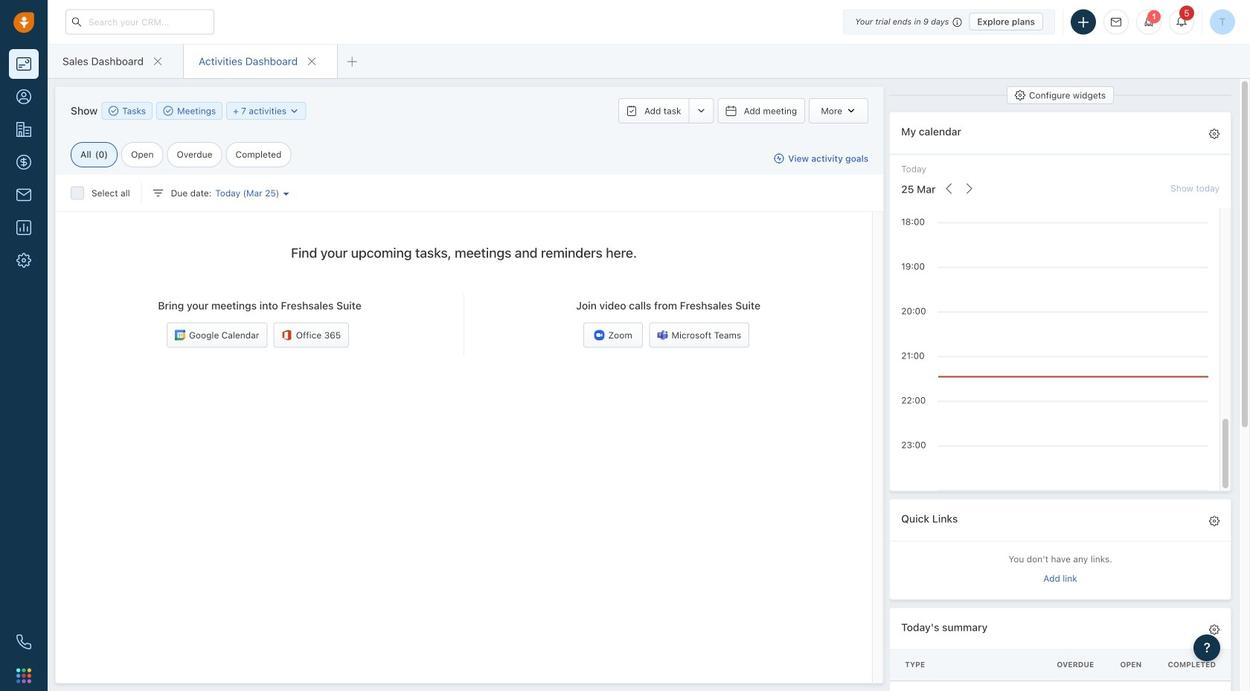 Task type: vqa. For each thing, say whether or not it's contained in the screenshot.
Freshworks Switcher image
yes



Task type: locate. For each thing, give the bounding box(es) containing it.
Search your CRM... text field
[[65, 9, 214, 35]]

phone element
[[9, 627, 39, 657]]

send email image
[[1111, 17, 1122, 27]]

phone image
[[16, 635, 31, 650]]



Task type: describe. For each thing, give the bounding box(es) containing it.
down image
[[289, 106, 300, 116]]

freshworks switcher image
[[16, 669, 31, 683]]



